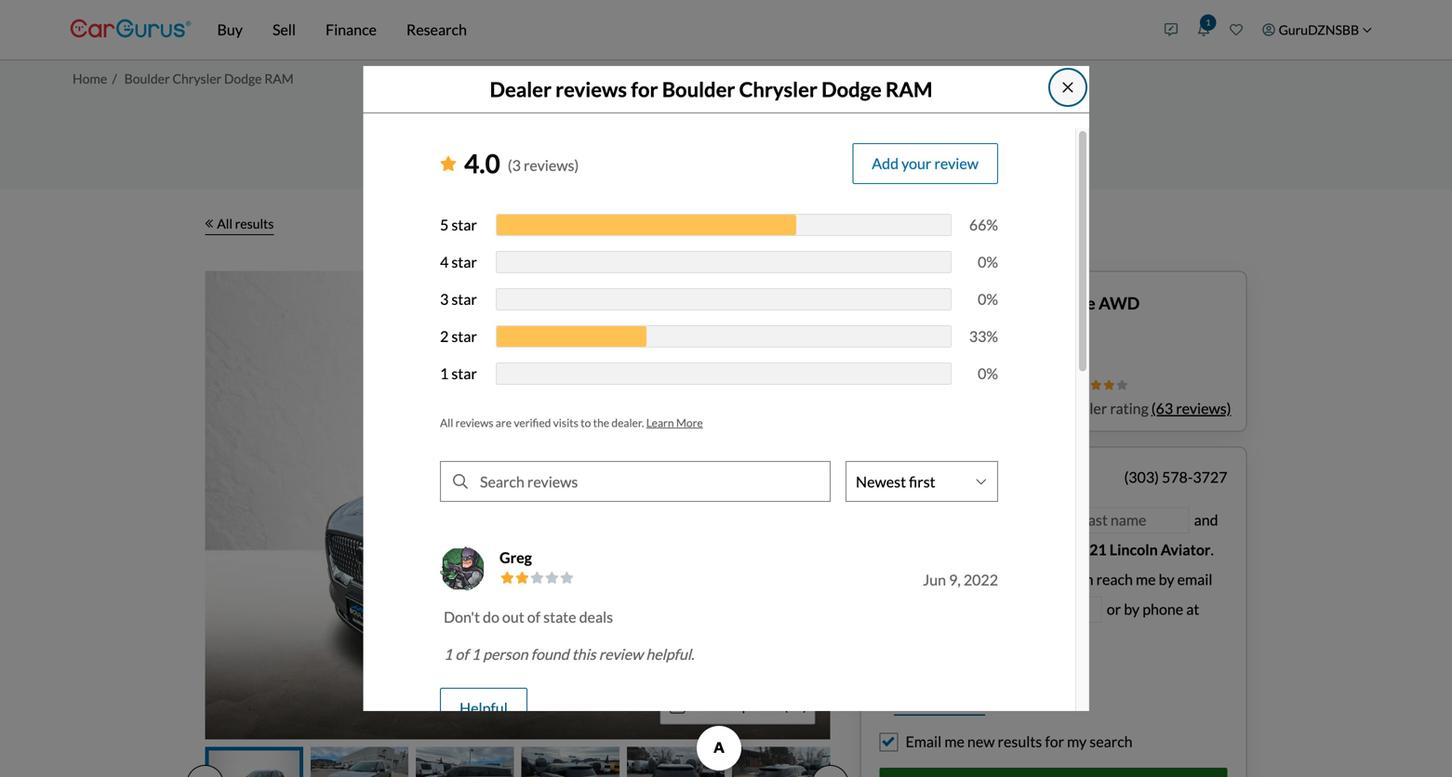 Task type: locate. For each thing, give the bounding box(es) containing it.
0%
[[978, 253, 998, 271], [978, 290, 998, 309], [978, 365, 998, 383]]

1 vertical spatial 2021
[[1072, 541, 1107, 559]]

2 0% from the top
[[978, 290, 998, 309]]

(38)
[[784, 699, 807, 714]]

2021 up can
[[1072, 541, 1107, 559]]

your
[[902, 155, 932, 173]]

(63
[[1151, 400, 1173, 418]]

review right 'your'
[[934, 155, 979, 173]]

1 vertical spatial 0%
[[978, 290, 998, 309]]

star for 1 star
[[452, 365, 477, 383]]

1 vertical spatial all
[[440, 416, 453, 430]]

1 vertical spatial add
[[894, 697, 919, 714]]

me left "new"
[[945, 733, 965, 751]]

dealer left rating
[[1063, 400, 1107, 418]]

dealer up 4.0 (3 reviews)
[[490, 77, 552, 101]]

0 vertical spatial all
[[217, 216, 233, 232]]

Phone (optional) telephone field
[[881, 627, 1058, 653]]

0 vertical spatial 0%
[[978, 253, 998, 271]]

1 for 1 star
[[440, 365, 449, 383]]

1 horizontal spatial the
[[918, 571, 939, 589]]

at down i'm
[[880, 600, 893, 619]]

the inside . i'm in the
[[918, 571, 939, 589]]

the right to
[[593, 416, 609, 430]]

1 horizontal spatial dodge
[[822, 77, 882, 101]]

0 horizontal spatial at
[[880, 600, 893, 619]]

0% down 66%
[[978, 253, 998, 271]]

1 horizontal spatial of
[[527, 609, 541, 627]]

show all photos (38)
[[692, 699, 807, 714]]

0 horizontal spatial dealer
[[490, 77, 552, 101]]

1 horizontal spatial aviator
[[1161, 541, 1211, 559]]

all inside the all results link
[[217, 216, 233, 232]]

for
[[631, 77, 658, 101], [1045, 733, 1064, 751]]

aviator inside 2021 lincoln aviator reserve awd boulder, co
[[975, 293, 1032, 314]]

star right 4
[[452, 253, 477, 271]]

of down don't
[[455, 646, 469, 664]]

1 vertical spatial review
[[599, 646, 643, 664]]

1 horizontal spatial dealer
[[1063, 400, 1107, 418]]

dodge
[[224, 70, 262, 86], [822, 77, 882, 101]]

lincoln for 2021 lincoln aviator
[[1110, 541, 1158, 559]]

0 vertical spatial the
[[593, 416, 609, 430]]

dealer for dealer rating (63 reviews)
[[1063, 400, 1107, 418]]

cargurus logo homepage link image
[[70, 3, 191, 56]]

of
[[527, 609, 541, 627], [455, 646, 469, 664]]

1 horizontal spatial for
[[1045, 733, 1064, 751]]

1 horizontal spatial by
[[1159, 571, 1175, 589]]

or
[[1107, 600, 1121, 619]]

deals
[[579, 609, 613, 627]]

(3
[[508, 156, 521, 174]]

4.0 dialog
[[363, 66, 1089, 778]]

0 vertical spatial 2021
[[876, 293, 915, 314]]

$49,999
[[876, 346, 945, 368]]

1 vertical spatial aviator
[[1161, 541, 1211, 559]]

view vehicle photo 6 image
[[732, 747, 830, 778]]

1 vertical spatial reviews)
[[1176, 400, 1231, 418]]

at right phone
[[1186, 600, 1199, 619]]

Zip code field
[[944, 567, 1004, 593]]

1 vertical spatial the
[[918, 571, 939, 589]]

2021 lincoln aviator reserve awd boulder, co
[[876, 293, 1140, 336]]

star for 5 star
[[452, 216, 477, 234]]

tab list
[[205, 747, 830, 778]]

add a car review image
[[1165, 23, 1178, 36]]

1 horizontal spatial chrysler
[[739, 77, 818, 101]]

0 horizontal spatial aviator
[[975, 293, 1032, 314]]

dealer inside 4.0 dialog
[[490, 77, 552, 101]]

star right 3
[[452, 290, 477, 309]]

aviator
[[975, 293, 1032, 314], [1161, 541, 1211, 559]]

don't do out of state deals
[[444, 609, 613, 627]]

menu
[[1155, 4, 1382, 56]]

0 horizontal spatial of
[[455, 646, 469, 664]]

1 0% from the top
[[978, 253, 998, 271]]

menu bar
[[191, 0, 1155, 60]]

1 down don't
[[444, 646, 452, 664]]

dealer for dealer reviews for boulder chrysler dodge ram
[[490, 77, 552, 101]]

chevron double left image
[[205, 219, 213, 228]]

0 horizontal spatial all
[[217, 216, 233, 232]]

0 vertical spatial lincoln
[[918, 293, 972, 314]]

all down "1 star"
[[440, 416, 453, 430]]

0 vertical spatial reviews)
[[524, 156, 579, 174]]

lincoln down "last name" 'field'
[[1110, 541, 1158, 559]]

me down "2021 lincoln aviator"
[[1136, 571, 1156, 589]]

Search reviews field
[[471, 463, 830, 502]]

0 vertical spatial by
[[1159, 571, 1175, 589]]

reviews) right (63
[[1176, 400, 1231, 418]]

1 horizontal spatial me
[[1136, 571, 1156, 589]]

add comments button
[[880, 695, 985, 716]]

0 vertical spatial me
[[1136, 571, 1156, 589]]

view vehicle photo 3 image
[[416, 747, 514, 778]]

results right chevron double left icon
[[235, 216, 274, 232]]

2021 up boulder,
[[876, 293, 915, 314]]

results
[[235, 216, 274, 232], [998, 733, 1042, 751]]

area. you can reach me by email at
[[880, 571, 1213, 619]]

1 down 2
[[440, 365, 449, 383]]

0 horizontal spatial reviews
[[455, 416, 494, 430]]

1 horizontal spatial 2021
[[1072, 541, 1107, 559]]

0% for 3 star
[[978, 290, 998, 309]]

1 horizontal spatial ram
[[886, 77, 933, 101]]

ram
[[264, 70, 294, 86], [886, 77, 933, 101]]

star down 2 star
[[452, 365, 477, 383]]

1 vertical spatial dealer
[[1063, 400, 1107, 418]]

in
[[903, 571, 915, 589]]

0 horizontal spatial me
[[945, 733, 965, 751]]

add your review button
[[852, 143, 998, 184]]

33%
[[969, 328, 998, 346]]

0% for 1 star
[[978, 365, 998, 383]]

all results
[[217, 216, 274, 232]]

of right out
[[527, 609, 541, 627]]

0 horizontal spatial reviews)
[[524, 156, 579, 174]]

dealer
[[490, 77, 552, 101], [1063, 400, 1107, 418]]

review
[[934, 155, 979, 173], [599, 646, 643, 664]]

0 vertical spatial reviews
[[556, 77, 627, 101]]

1 horizontal spatial boulder
[[662, 77, 735, 101]]

greg
[[500, 549, 532, 567]]

all inside 4.0 dialog
[[440, 416, 453, 430]]

1 vertical spatial by
[[1124, 600, 1140, 619]]

2 vertical spatial 0%
[[978, 365, 998, 383]]

0 vertical spatial dealer
[[490, 77, 552, 101]]

1 vertical spatial reviews
[[455, 416, 494, 430]]

me
[[1136, 571, 1156, 589], [945, 733, 965, 751]]

review right 'this'
[[599, 646, 643, 664]]

0 horizontal spatial lincoln
[[918, 293, 972, 314]]

4 star from the top
[[452, 328, 477, 346]]

3 0% from the top
[[978, 365, 998, 383]]

do
[[483, 609, 499, 627]]

search image
[[453, 475, 468, 490]]

at
[[880, 600, 893, 619], [1186, 600, 1199, 619]]

2021
[[876, 293, 915, 314], [1072, 541, 1107, 559]]

Email address email field
[[897, 597, 1102, 623]]

0 vertical spatial review
[[934, 155, 979, 173]]

reviews) right (3
[[524, 156, 579, 174]]

0 horizontal spatial boulder
[[124, 70, 170, 86]]

star right 2
[[452, 328, 477, 346]]

0 vertical spatial for
[[631, 77, 658, 101]]

0 horizontal spatial 2021
[[876, 293, 915, 314]]

1 horizontal spatial all
[[440, 416, 453, 430]]

0 horizontal spatial review
[[599, 646, 643, 664]]

4 star
[[440, 253, 477, 271]]

star
[[452, 216, 477, 234], [452, 253, 477, 271], [452, 290, 477, 309], [452, 328, 477, 346], [452, 365, 477, 383]]

Last name field
[[1078, 507, 1189, 534]]

1 vertical spatial lincoln
[[1110, 541, 1158, 559]]

ram inside 4.0 dialog
[[886, 77, 933, 101]]

reviews)
[[524, 156, 579, 174], [1176, 400, 1231, 418]]

2 star from the top
[[452, 253, 477, 271]]

1 horizontal spatial lincoln
[[1110, 541, 1158, 559]]

1 vertical spatial of
[[455, 646, 469, 664]]

5 star from the top
[[452, 365, 477, 383]]

add right plus image
[[894, 697, 919, 714]]

3 star
[[440, 290, 477, 309]]

star right 5
[[452, 216, 477, 234]]

new
[[967, 733, 995, 751]]

add
[[872, 155, 899, 173], [894, 697, 919, 714]]

rating
[[1110, 400, 1149, 418]]

2021 inside 2021 lincoln aviator reserve awd boulder, co
[[876, 293, 915, 314]]

lincoln inside 2021 lincoln aviator reserve awd boulder, co
[[918, 293, 972, 314]]

show
[[692, 699, 724, 714]]

state
[[543, 609, 576, 627]]

0 vertical spatial results
[[235, 216, 274, 232]]

all right chevron double left icon
[[217, 216, 233, 232]]

1 at from the left
[[880, 600, 893, 619]]

0 horizontal spatial for
[[631, 77, 658, 101]]

add inside button
[[872, 155, 899, 173]]

add inside button
[[894, 697, 919, 714]]

by right or
[[1124, 600, 1140, 619]]

all for all reviews are verified visits to the dealer. learn more
[[440, 416, 453, 430]]

add left 'your'
[[872, 155, 899, 173]]

1 horizontal spatial results
[[998, 733, 1042, 751]]

menu item
[[1253, 4, 1382, 56]]

1 horizontal spatial at
[[1186, 600, 1199, 619]]

/
[[112, 70, 117, 86]]

email me new results for my search
[[906, 733, 1133, 751]]

0 horizontal spatial the
[[593, 416, 609, 430]]

at inside 'area. you can reach me by email at'
[[880, 600, 893, 619]]

1 horizontal spatial review
[[934, 155, 979, 173]]

0% for 4 star
[[978, 253, 998, 271]]

saved cars image
[[1230, 23, 1243, 36]]

aviator up the email
[[1161, 541, 1211, 559]]

1 horizontal spatial reviews
[[556, 77, 627, 101]]

close modal dealer reviews for boulder chrysler dodge ram image
[[1060, 80, 1075, 95]]

0 vertical spatial of
[[527, 609, 541, 627]]

0 vertical spatial aviator
[[975, 293, 1032, 314]]

66%
[[969, 216, 998, 234]]

results right "new"
[[998, 733, 1042, 751]]

0 vertical spatial add
[[872, 155, 899, 173]]

by left the email
[[1159, 571, 1175, 589]]

4
[[440, 253, 449, 271]]

greg image
[[440, 547, 485, 592]]

2 at from the left
[[1186, 600, 1199, 619]]

star for 3 star
[[452, 290, 477, 309]]

by
[[1159, 571, 1175, 589], [1124, 600, 1140, 619]]

the inside 4.0 dialog
[[593, 416, 609, 430]]

.
[[1211, 541, 1214, 559]]

reviews
[[556, 77, 627, 101], [455, 416, 494, 430]]

1 star from the top
[[452, 216, 477, 234]]

the
[[593, 416, 609, 430], [918, 571, 939, 589]]

0% down 33%
[[978, 365, 998, 383]]

helpful
[[460, 700, 508, 718]]

aviator up 33%
[[975, 293, 1032, 314]]

lincoln
[[918, 293, 972, 314], [1110, 541, 1158, 559]]

lincoln up co
[[918, 293, 972, 314]]

by inside 'area. you can reach me by email at'
[[1159, 571, 1175, 589]]

0% up 33%
[[978, 290, 998, 309]]

the right the in
[[918, 571, 939, 589]]

price
[[931, 376, 968, 392]]

chrysler
[[172, 70, 222, 86], [739, 77, 818, 101]]

chrysler inside 4.0 dialog
[[739, 77, 818, 101]]

share image
[[738, 295, 757, 314]]

information
[[945, 467, 1034, 488]]

3 star from the top
[[452, 290, 477, 309]]

add for add comments
[[894, 697, 919, 714]]

cargurus logo homepage link link
[[70, 3, 191, 56]]



Task type: describe. For each thing, give the bounding box(es) containing it.
1 vertical spatial for
[[1045, 733, 1064, 751]]

add comments
[[894, 697, 985, 714]]

4.0
[[464, 148, 500, 179]]

1 horizontal spatial reviews)
[[1176, 400, 1231, 418]]

2 star
[[440, 328, 477, 346]]

reviews for are
[[455, 416, 494, 430]]

helpful button
[[440, 689, 527, 730]]

found
[[531, 646, 569, 664]]

view vehicle photo 4 image
[[521, 747, 619, 778]]

aviator for 2021 lincoln aviator reserve awd boulder, co
[[975, 293, 1032, 314]]

add your review
[[872, 155, 979, 173]]

(63 reviews) button
[[1151, 398, 1231, 420]]

learn
[[646, 416, 674, 430]]

all for all results
[[217, 216, 233, 232]]

awd
[[1099, 293, 1140, 314]]

0 horizontal spatial results
[[235, 216, 274, 232]]

view vehicle photo 1 image
[[205, 747, 303, 778]]

area.
[[1008, 571, 1040, 589]]

5
[[440, 216, 449, 234]]

2021 lincoln aviator
[[1072, 541, 1211, 559]]

reviews for for
[[556, 77, 627, 101]]

star image
[[440, 156, 457, 171]]

578-
[[1162, 468, 1193, 487]]

reach
[[1096, 571, 1133, 589]]

lincoln for 2021 lincoln aviator reserve awd boulder, co
[[918, 293, 972, 314]]

can
[[1071, 571, 1094, 589]]

2021 for 2021 lincoln aviator reserve awd boulder, co
[[876, 293, 915, 314]]

2022
[[964, 571, 998, 590]]

search
[[1090, 733, 1133, 751]]

dealer rating (63 reviews)
[[1063, 400, 1231, 418]]

jun 9, 2022
[[923, 571, 998, 590]]

reviews) inside 4.0 (3 reviews)
[[524, 156, 579, 174]]

me inside 'area. you can reach me by email at'
[[1136, 571, 1156, 589]]

jun
[[923, 571, 946, 590]]

this
[[572, 646, 596, 664]]

0 horizontal spatial dodge
[[224, 70, 262, 86]]

for inside 4.0 dialog
[[631, 77, 658, 101]]

1 vertical spatial me
[[945, 733, 965, 751]]

person
[[483, 646, 528, 664]]

view vehicle photo 2 image
[[311, 747, 409, 778]]

1 for 1 of 1 person found this review helpful.
[[444, 646, 452, 664]]

1 star
[[440, 365, 477, 383]]

. i'm in the
[[880, 541, 1214, 589]]

more
[[676, 416, 703, 430]]

request information
[[880, 467, 1034, 488]]

all reviews are verified visits to the dealer. learn more
[[440, 416, 703, 430]]

1 left person
[[471, 646, 480, 664]]

request
[[880, 467, 941, 488]]

phone
[[1143, 600, 1183, 619]]

all
[[726, 699, 740, 714]]

photos
[[742, 699, 782, 714]]

star for 4 star
[[452, 253, 477, 271]]

5 star
[[440, 216, 477, 234]]

2
[[440, 328, 449, 346]]

dodge inside 4.0 dialog
[[822, 77, 882, 101]]

are
[[496, 416, 512, 430]]

home link
[[73, 70, 107, 86]]

reserve
[[1035, 293, 1096, 314]]

dealer.
[[612, 416, 644, 430]]

co
[[933, 318, 955, 336]]

helpful.
[[646, 646, 694, 664]]

0 horizontal spatial by
[[1124, 600, 1140, 619]]

(303) 578-3727
[[1124, 468, 1228, 487]]

plus image
[[880, 703, 887, 712]]

1 of 1 person found this review helpful.
[[444, 646, 694, 664]]

0 horizontal spatial ram
[[264, 70, 294, 86]]

show all photos (38) link
[[660, 688, 815, 725]]

2021 for 2021 lincoln aviator
[[1072, 541, 1107, 559]]

boulder,
[[876, 318, 930, 336]]

i'm
[[880, 571, 900, 589]]

you
[[1043, 571, 1068, 589]]

0 horizontal spatial chrysler
[[172, 70, 222, 86]]

3727
[[1193, 468, 1228, 487]]

9,
[[949, 571, 961, 590]]

add for add your review
[[872, 155, 899, 173]]

boulder inside 4.0 dialog
[[662, 77, 735, 101]]

view vehicle photo 5 image
[[627, 747, 725, 778]]

my
[[1067, 733, 1087, 751]]

high
[[895, 376, 929, 392]]

don't
[[444, 609, 480, 627]]

visits
[[553, 416, 578, 430]]

star for 2 star
[[452, 328, 477, 346]]

learn more link
[[646, 416, 703, 430]]

First name field
[[997, 507, 1071, 534]]

out
[[502, 609, 524, 627]]

high price
[[895, 376, 968, 392]]

3
[[440, 290, 449, 309]]

home
[[73, 70, 107, 86]]

comments
[[922, 697, 985, 714]]

dealer reviews for boulder chrysler dodge ram
[[490, 77, 933, 101]]

email
[[1177, 571, 1213, 589]]

all results link
[[205, 204, 274, 245]]

1 vertical spatial results
[[998, 733, 1042, 751]]

home / boulder chrysler dodge ram
[[73, 70, 294, 86]]

vehicle full photo image
[[205, 271, 830, 740]]

email
[[906, 733, 942, 751]]

or by phone at
[[1107, 600, 1199, 619]]

and
[[1191, 511, 1218, 529]]

4.0 (3 reviews)
[[464, 148, 579, 179]]

aviator for 2021 lincoln aviator
[[1161, 541, 1211, 559]]

to
[[581, 416, 591, 430]]

review inside add your review button
[[934, 155, 979, 173]]

(303)
[[1124, 468, 1159, 487]]



Task type: vqa. For each thing, say whether or not it's contained in the screenshot.
Favourite
no



